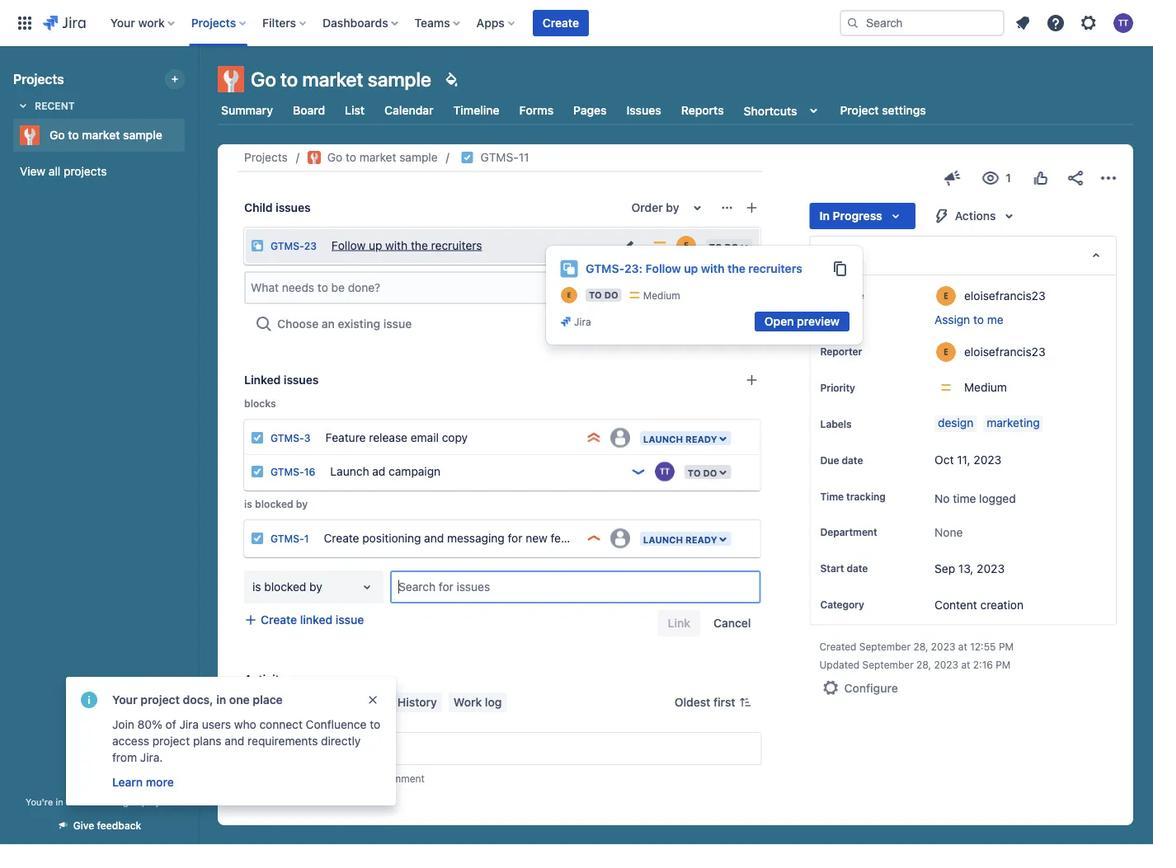 Task type: locate. For each thing, give the bounding box(es) containing it.
and down who
[[225, 735, 245, 749]]

in
[[216, 694, 226, 707], [56, 797, 63, 808]]

who
[[234, 718, 256, 732]]

assign
[[935, 313, 971, 327]]

gtms- for 3
[[271, 433, 304, 445]]

of right 'ahead'
[[347, 142, 357, 156]]

project up 80%
[[141, 694, 180, 707]]

28, left 2:16
[[917, 660, 932, 671]]

calendar link
[[381, 96, 437, 125]]

go to market sample up list
[[251, 68, 432, 91]]

create inside button
[[543, 16, 579, 30]]

0 vertical spatial in
[[216, 694, 226, 707]]

notifications image
[[1014, 13, 1033, 33]]

projects
[[64, 165, 107, 178]]

tracking
[[847, 491, 886, 503]]

0 horizontal spatial up
[[369, 239, 382, 253]]

projects up collapse recent projects icon
[[13, 71, 64, 87]]

1 vertical spatial up
[[684, 262, 699, 276]]

your for your project docs, in one place
[[112, 694, 138, 707]]

0 vertical spatial sample
[[368, 68, 432, 91]]

settings
[[883, 104, 927, 117]]

0 vertical spatial your
[[110, 16, 135, 30]]

recruiters up open
[[749, 262, 803, 276]]

0 horizontal spatial is
[[244, 499, 252, 510]]

create for create
[[543, 16, 579, 30]]

issues down messaging
[[457, 581, 490, 595]]

1 vertical spatial project
[[153, 735, 190, 749]]

1 horizontal spatial issue
[[384, 318, 412, 331]]

1 vertical spatial the
[[728, 262, 746, 276]]

launch
[[330, 465, 369, 479]]

your inside your work popup button
[[110, 16, 135, 30]]

13,
[[959, 562, 974, 576]]

pm right 2:16
[[996, 660, 1011, 671]]

in left one
[[216, 694, 226, 707]]

0 vertical spatial the
[[411, 239, 428, 253]]

1 horizontal spatial go to market sample link
[[308, 148, 438, 168]]

issue type: task image for create positioning and messaging for new feature
[[251, 533, 264, 546]]

2 vertical spatial issue type: task image
[[251, 533, 264, 546]]

actions
[[956, 209, 997, 223]]

jira
[[574, 316, 591, 328], [179, 718, 199, 732]]

go to market sample up view all projects link in the left top of the page
[[50, 128, 162, 142]]

create right apps popup button
[[543, 16, 579, 30]]

in progress
[[820, 209, 883, 223]]

team-
[[74, 797, 99, 808]]

work log button
[[449, 694, 507, 713]]

1 horizontal spatial the
[[728, 262, 746, 276]]

date left due date pin to top. only you can see pinned fields. icon
[[842, 455, 864, 466]]

issue right existing
[[384, 318, 412, 331]]

no time logged
[[935, 492, 1017, 506]]

issue type: task image left gtms-3 link
[[251, 432, 264, 445]]

0 vertical spatial market
[[302, 68, 364, 91]]

from
[[112, 751, 137, 765]]

1 vertical spatial go
[[50, 128, 65, 142]]

0 vertical spatial of
[[347, 142, 357, 156]]

Add a comment… field
[[284, 733, 762, 766]]

go to market sample link down list link
[[308, 148, 438, 168]]

learn more
[[112, 776, 174, 790]]

newest first image
[[739, 697, 752, 710]]

2 vertical spatial project
[[142, 797, 172, 808]]

tab list containing summary
[[208, 96, 1144, 125]]

0 vertical spatial medium
[[644, 290, 681, 301]]

project down more
[[142, 797, 172, 808]]

None text field
[[253, 580, 256, 596]]

1 eloisefrancis23 from the top
[[965, 289, 1046, 302]]

2 vertical spatial projects
[[244, 151, 288, 164]]

for right search
[[439, 581, 454, 595]]

by down 16
[[296, 499, 308, 510]]

start
[[821, 563, 845, 575]]

issue type: task image for feature release email copy
[[251, 432, 264, 445]]

create for create deck ahead of time
[[244, 142, 279, 156]]

projects up 'sidebar navigation' icon
[[191, 16, 236, 30]]

of right 80%
[[166, 718, 176, 732]]

create inside button
[[261, 614, 297, 628]]

1 horizontal spatial time
[[953, 492, 977, 506]]

of inside join 80% of jira users who connect confluence to access project plans and requirements directly from jira.
[[166, 718, 176, 732]]

go to market sample down the calendar link
[[327, 151, 438, 164]]

create for create linked issue
[[261, 614, 297, 628]]

gtms-23: follow up with the recruiters
[[586, 262, 803, 276]]

feature
[[551, 532, 589, 546]]

project up jira.
[[153, 735, 190, 749]]

go to market sample image
[[308, 151, 321, 164]]

2 horizontal spatial go
[[327, 151, 343, 164]]

23:
[[625, 262, 643, 276]]

to left me at top right
[[974, 313, 985, 327]]

1 horizontal spatial and
[[424, 532, 444, 546]]

at left 2:16
[[962, 660, 971, 671]]

1 horizontal spatial for
[[508, 532, 523, 546]]

in left 'a'
[[56, 797, 63, 808]]

1 vertical spatial market
[[82, 128, 120, 142]]

progress
[[833, 209, 883, 223]]

0 vertical spatial time
[[360, 142, 383, 156]]

menu bar
[[283, 694, 510, 713]]

create positioning and messaging for new feature
[[324, 532, 589, 546]]

go up summary
[[251, 68, 276, 91]]

follow up with the recruiters
[[332, 239, 482, 253]]

timeline
[[454, 104, 500, 117]]

your for your work
[[110, 16, 135, 30]]

assign to me
[[935, 313, 1004, 327]]

help image
[[1047, 13, 1066, 33]]

1 vertical spatial issues
[[284, 374, 319, 387]]

jira inside join 80% of jira users who connect confluence to access project plans and requirements directly from jira.
[[179, 718, 199, 732]]

dashboards button
[[318, 10, 405, 36]]

created september 28, 2023 at 12:55 pm updated september 28, 2023 at 2:16 pm
[[820, 642, 1014, 671]]

0 vertical spatial eloisefrancis23
[[965, 289, 1046, 302]]

1 horizontal spatial projects
[[191, 16, 236, 30]]

at
[[959, 642, 968, 653], [962, 660, 971, 671]]

sample left "add to starred" "image"
[[123, 128, 162, 142]]

projects link
[[244, 148, 288, 168]]

gtms-1 link
[[271, 534, 309, 546]]

your up join
[[112, 694, 138, 707]]

is blocked by down "gtms-16" link
[[244, 499, 308, 510]]

issues
[[276, 201, 311, 215], [284, 374, 319, 387], [457, 581, 490, 595]]

appswitcher icon image
[[15, 13, 35, 33]]

gtms- down "gtms-16" link
[[271, 534, 304, 546]]

users
[[202, 718, 231, 732]]

reporter pin to top. only you can see pinned fields. image
[[866, 345, 879, 358]]

eloisefrancis23 up me at top right
[[965, 289, 1046, 302]]

by inside 'popup button'
[[666, 201, 680, 215]]

work
[[454, 697, 482, 710]]

0 vertical spatial pm
[[999, 642, 1014, 653]]

create deck ahead of time
[[244, 142, 383, 156]]

0 horizontal spatial recruiters
[[431, 239, 482, 253]]

23
[[304, 241, 317, 253]]

eloisefrancis23 down me at top right
[[965, 345, 1046, 359]]

jira.
[[140, 751, 163, 765]]

sample down the calendar link
[[400, 151, 438, 164]]

follow down the priority: medium icon
[[646, 262, 682, 276]]

view all projects
[[20, 165, 107, 178]]

issues for linked issues
[[284, 374, 319, 387]]

your left the work
[[110, 16, 135, 30]]

gtms-23: follow up with the recruiters link
[[586, 262, 803, 276]]

3 issue type: task image from the top
[[251, 533, 264, 546]]

by right order
[[666, 201, 680, 215]]

teams button
[[410, 10, 467, 36]]

follow right 23 on the top left of the page
[[332, 239, 366, 253]]

market up list
[[302, 68, 364, 91]]

directly
[[321, 735, 361, 749]]

positioning
[[363, 532, 421, 546]]

1 vertical spatial 28,
[[917, 660, 932, 671]]

0 horizontal spatial time
[[360, 142, 383, 156]]

and left messaging
[[424, 532, 444, 546]]

cancel
[[714, 617, 751, 631]]

market up view all projects link in the left top of the page
[[82, 128, 120, 142]]

vote options: no one has voted for this issue yet. image
[[1032, 168, 1051, 188]]

0 horizontal spatial follow
[[332, 239, 366, 253]]

up down the assignee: eloisefrancis23 "icon"
[[684, 262, 699, 276]]

go to market sample for the rightmost go to market sample link
[[327, 151, 438, 164]]

0 vertical spatial date
[[842, 455, 864, 466]]

0 horizontal spatial and
[[225, 735, 245, 749]]

blocked down "gtms-16" link
[[255, 499, 294, 510]]

go for the rightmost go to market sample link
[[327, 151, 343, 164]]

comments button
[[317, 694, 386, 713]]

2 horizontal spatial projects
[[244, 151, 288, 164]]

to down dismiss image
[[370, 718, 381, 732]]

2 horizontal spatial by
[[666, 201, 680, 215]]

info image
[[79, 691, 99, 711]]

gtms-11 link
[[481, 148, 529, 168]]

copy url image
[[830, 259, 850, 279]]

learn
[[112, 776, 143, 790]]

0 vertical spatial by
[[666, 201, 680, 215]]

gtms-3
[[271, 433, 311, 445]]

gtms-16
[[271, 467, 316, 479]]

80%
[[138, 718, 162, 732]]

collapse recent projects image
[[13, 96, 33, 116]]

to
[[589, 290, 602, 301]]

banner containing your work
[[0, 0, 1154, 46]]

your profile and settings image
[[1114, 13, 1134, 33]]

create left linked
[[261, 614, 297, 628]]

1 vertical spatial time
[[953, 492, 977, 506]]

market right 'ahead'
[[360, 151, 397, 164]]

1 vertical spatial is blocked by
[[253, 581, 322, 595]]

issues for child issues
[[276, 201, 311, 215]]

0 vertical spatial issues
[[276, 201, 311, 215]]

1 horizontal spatial with
[[701, 262, 725, 276]]

project
[[141, 694, 180, 707], [153, 735, 190, 749], [142, 797, 172, 808]]

gtms- up "gtms-16" link
[[271, 433, 304, 445]]

gtms- right issue type: sub-task image
[[271, 241, 304, 253]]

go to market sample for the left go to market sample link
[[50, 128, 162, 142]]

issue type: task image left "gtms-1" link
[[251, 533, 264, 546]]

medium
[[644, 290, 681, 301], [965, 381, 1008, 395]]

go
[[251, 68, 276, 91], [50, 128, 65, 142], [327, 151, 343, 164]]

go to market sample
[[251, 68, 432, 91], [50, 128, 162, 142], [327, 151, 438, 164]]

edit summary image
[[619, 236, 639, 256]]

recruiters
[[431, 239, 482, 253], [749, 262, 803, 276]]

tab list
[[208, 96, 1144, 125]]

in
[[820, 209, 830, 223]]

create left deck
[[244, 142, 279, 156]]

0 horizontal spatial issue
[[336, 614, 364, 628]]

jira image
[[43, 13, 86, 33], [43, 13, 86, 33], [560, 315, 573, 328]]

1 horizontal spatial medium
[[965, 381, 1008, 395]]

1 vertical spatial blocked
[[264, 581, 306, 595]]

0 vertical spatial for
[[508, 532, 523, 546]]

0 horizontal spatial jira
[[179, 718, 199, 732]]

0 horizontal spatial of
[[166, 718, 176, 732]]

gtms- down gtms-3 link
[[271, 467, 304, 479]]

open
[[765, 315, 794, 328]]

2 vertical spatial issues
[[457, 581, 490, 595]]

shortcuts button
[[741, 96, 827, 125]]

blocked up create linked issue button
[[264, 581, 306, 595]]

1 vertical spatial issue type: task image
[[251, 466, 264, 479]]

create right 1
[[324, 532, 359, 546]]

0 horizontal spatial by
[[296, 499, 308, 510]]

1 vertical spatial jira
[[179, 718, 199, 732]]

0 vertical spatial is
[[244, 499, 252, 510]]

menu bar containing comments
[[283, 694, 510, 713]]

is blocked by up create linked issue button
[[253, 581, 322, 595]]

1 vertical spatial issue
[[336, 614, 364, 628]]

0 vertical spatial september
[[860, 642, 911, 653]]

28, left 12:55
[[914, 642, 929, 653]]

board link
[[290, 96, 329, 125]]

2 vertical spatial go to market sample
[[327, 151, 438, 164]]

projects left go to market sample icon
[[244, 151, 288, 164]]

actions image
[[1099, 168, 1119, 188]]

1 vertical spatial projects
[[13, 71, 64, 87]]

Search field
[[840, 10, 1005, 36]]

1 horizontal spatial go
[[251, 68, 276, 91]]

date for sep
[[847, 563, 868, 575]]

campaign
[[389, 465, 441, 479]]

to inside join 80% of jira users who connect confluence to access project plans and requirements directly from jira.
[[370, 718, 381, 732]]

date right start
[[847, 563, 868, 575]]

time right no
[[953, 492, 977, 506]]

0 vertical spatial projects
[[191, 16, 236, 30]]

labels
[[821, 418, 852, 430]]

sep
[[935, 562, 956, 576]]

cancel button
[[704, 611, 761, 638]]

jira right jira icon
[[574, 316, 591, 328]]

sample up calendar
[[368, 68, 432, 91]]

1 vertical spatial follow
[[646, 262, 682, 276]]

1 vertical spatial is
[[253, 581, 261, 595]]

marketing
[[987, 416, 1040, 430]]

issues right linked at the left top of the page
[[284, 374, 319, 387]]

create positioning and messaging for new feature link
[[317, 523, 589, 556]]

gtms- right task image
[[481, 151, 519, 164]]

1 vertical spatial pm
[[996, 660, 1011, 671]]

up right 23 on the top left of the page
[[369, 239, 382, 253]]

recruiters up child issues field
[[431, 239, 482, 253]]

0 vertical spatial up
[[369, 239, 382, 253]]

1 vertical spatial go to market sample
[[50, 128, 162, 142]]

oldest first button
[[665, 694, 762, 713]]

1 vertical spatial sample
[[123, 128, 162, 142]]

1 horizontal spatial in
[[216, 694, 226, 707]]

issue type: task image left "gtms-16" link
[[251, 466, 264, 479]]

order by button
[[622, 195, 718, 222]]

projects inside dropdown button
[[191, 16, 236, 30]]

medium down gtms-23: follow up with the recruiters link
[[644, 290, 681, 301]]

gtms- up to do
[[586, 262, 625, 276]]

1 horizontal spatial jira
[[574, 316, 591, 328]]

link an issue image
[[746, 374, 759, 387]]

1 vertical spatial eloisefrancis23
[[965, 345, 1046, 359]]

go right go to market sample icon
[[327, 151, 343, 164]]

2023 right 11,
[[974, 454, 1002, 467]]

deck
[[282, 142, 308, 156]]

gtms- for 23:
[[586, 262, 625, 276]]

is
[[244, 499, 252, 510], [253, 581, 261, 595]]

issue type: task image
[[251, 432, 264, 445], [251, 466, 264, 479], [251, 533, 264, 546]]

1 vertical spatial medium
[[965, 381, 1008, 395]]

1 issue type: task image from the top
[[251, 432, 264, 445]]

go down recent
[[50, 128, 65, 142]]

medium up marketing
[[965, 381, 1008, 395]]

of
[[347, 142, 357, 156], [166, 718, 176, 732]]

choose an existing issue
[[277, 318, 412, 331]]

1 horizontal spatial by
[[310, 581, 322, 595]]

2023 right 13,
[[977, 562, 1005, 576]]

first
[[714, 697, 736, 710]]

more
[[146, 776, 174, 790]]

0 horizontal spatial with
[[386, 239, 408, 253]]

eloisefrancis23
[[965, 289, 1046, 302], [965, 345, 1046, 359]]

time down list link
[[360, 142, 383, 156]]

learn more button
[[111, 773, 176, 793]]

projects
[[191, 16, 236, 30], [13, 71, 64, 87], [244, 151, 288, 164]]

0 horizontal spatial go to market sample link
[[13, 119, 178, 152]]

oct 11, 2023
[[935, 454, 1002, 467]]

due date
[[821, 455, 864, 466]]

search for issues
[[399, 581, 490, 595]]

2 vertical spatial go
[[327, 151, 343, 164]]

by up linked
[[310, 581, 322, 595]]

profile image of terry turtle image
[[246, 737, 272, 763]]

sidebar navigation image
[[180, 66, 216, 99]]

1 horizontal spatial is
[[253, 581, 261, 595]]

to down recent
[[68, 128, 79, 142]]

0 horizontal spatial for
[[439, 581, 454, 595]]

1 vertical spatial of
[[166, 718, 176, 732]]

for left 'new'
[[508, 532, 523, 546]]

1 vertical spatial recruiters
[[749, 262, 803, 276]]

sample for the rightmost go to market sample link
[[400, 151, 438, 164]]

task image
[[461, 151, 474, 164]]

sample for the left go to market sample link
[[123, 128, 162, 142]]

gtms- for 1
[[271, 534, 304, 546]]

1 horizontal spatial follow
[[646, 262, 682, 276]]

pm right 12:55
[[999, 642, 1014, 653]]

0 horizontal spatial go
[[50, 128, 65, 142]]

department
[[821, 527, 878, 538]]

jira up plans on the left bottom of the page
[[179, 718, 199, 732]]

issues right child
[[276, 201, 311, 215]]

2 issue type: task image from the top
[[251, 466, 264, 479]]

0 horizontal spatial in
[[56, 797, 63, 808]]

go to market sample link up view all projects link in the left top of the page
[[13, 119, 178, 152]]

1 vertical spatial september
[[863, 660, 914, 671]]

1 vertical spatial and
[[225, 735, 245, 749]]

at left 12:55
[[959, 642, 968, 653]]

0 vertical spatial issue
[[384, 318, 412, 331]]

11,
[[958, 454, 971, 467]]

issue right linked
[[336, 614, 364, 628]]

banner
[[0, 0, 1154, 46]]

2 eloisefrancis23 from the top
[[965, 345, 1046, 359]]

1 vertical spatial your
[[112, 694, 138, 707]]



Task type: describe. For each thing, give the bounding box(es) containing it.
choose
[[277, 318, 319, 331]]

copy link to issue image
[[526, 150, 539, 163]]

0 vertical spatial is blocked by
[[244, 499, 308, 510]]

confluence
[[306, 718, 367, 732]]

you're in a team-managed project
[[26, 797, 172, 808]]

ad
[[373, 465, 386, 479]]

list
[[345, 104, 365, 117]]

time tracking pin to top. only you can see pinned fields. image
[[889, 490, 903, 503]]

create project image
[[168, 73, 182, 86]]

projects for projects dropdown button
[[191, 16, 236, 30]]

2 vertical spatial market
[[360, 151, 397, 164]]

gtms- for 23
[[271, 241, 304, 253]]

0 vertical spatial go to market sample
[[251, 68, 432, 91]]

follow up with the recruiters link
[[325, 230, 645, 263]]

you're
[[26, 797, 53, 808]]

1 horizontal spatial up
[[684, 262, 699, 276]]

timeline link
[[450, 96, 503, 125]]

issues
[[627, 104, 662, 117]]

access
[[112, 735, 149, 749]]

create child image
[[746, 202, 759, 215]]

0 horizontal spatial projects
[[13, 71, 64, 87]]

apps
[[477, 16, 505, 30]]

1 vertical spatial with
[[701, 262, 725, 276]]

issue type: sub-task image
[[251, 240, 264, 253]]

gtms-23 link
[[271, 241, 317, 253]]

dashboards
[[323, 16, 388, 30]]

to right 'ahead'
[[346, 151, 357, 164]]

issue inside create linked issue button
[[336, 614, 364, 628]]

work
[[138, 16, 165, 30]]

configure link
[[812, 675, 909, 702]]

add to starred image
[[180, 125, 200, 145]]

pages link
[[570, 96, 610, 125]]

0 vertical spatial follow
[[332, 239, 366, 253]]

filters
[[263, 16, 296, 30]]

12:55
[[971, 642, 997, 653]]

an
[[322, 318, 335, 331]]

order
[[632, 201, 663, 215]]

priority: low image
[[630, 464, 647, 481]]

1 horizontal spatial of
[[347, 142, 357, 156]]

0 vertical spatial at
[[959, 642, 968, 653]]

oldest
[[675, 697, 711, 710]]

0 horizontal spatial medium
[[644, 290, 681, 301]]

summary link
[[218, 96, 276, 125]]

priority: high image
[[586, 531, 602, 548]]

to left comment
[[369, 774, 378, 785]]

feature release email copy
[[326, 431, 468, 445]]

gtms- for 11
[[481, 151, 519, 164]]

1 vertical spatial in
[[56, 797, 63, 808]]

priority pin to top. only you can see pinned fields. image
[[859, 381, 872, 395]]

view
[[20, 165, 46, 178]]

open image
[[357, 578, 377, 598]]

1 vertical spatial for
[[439, 581, 454, 595]]

dismiss image
[[366, 694, 380, 707]]

gtms-23
[[271, 241, 317, 253]]

to comment
[[366, 774, 425, 785]]

terry turtle image
[[655, 463, 675, 482]]

share image
[[1066, 168, 1086, 188]]

assignee
[[821, 290, 864, 301]]

comments
[[322, 697, 381, 710]]

search image
[[847, 17, 860, 30]]

your work button
[[105, 10, 181, 36]]

summary
[[221, 104, 273, 117]]

shortcuts
[[744, 104, 798, 117]]

apps button
[[472, 10, 521, 36]]

none
[[935, 526, 963, 539]]

project settings link
[[837, 96, 930, 125]]

feature release email copy link
[[319, 422, 579, 455]]

requirements
[[248, 735, 318, 749]]

due date pin to top. only you can see pinned fields. image
[[867, 454, 880, 467]]

search
[[399, 581, 436, 595]]

assignee pin to top. only you can see pinned fields. image
[[868, 289, 881, 302]]

release
[[369, 431, 408, 445]]

blocks
[[244, 398, 276, 410]]

linked
[[244, 374, 281, 387]]

projects for projects link
[[244, 151, 288, 164]]

for inside create positioning and messaging for new feature link
[[508, 532, 523, 546]]

configure
[[845, 682, 899, 695]]

2023 left 2:16
[[935, 660, 959, 671]]

updated
[[820, 660, 860, 671]]

assigned to eloisefrancis23 image
[[561, 287, 578, 304]]

0 vertical spatial go
[[251, 68, 276, 91]]

a
[[66, 797, 71, 808]]

gtms-16 link
[[271, 467, 316, 479]]

0 vertical spatial project
[[141, 694, 180, 707]]

history button
[[393, 694, 442, 713]]

show:
[[244, 697, 277, 710]]

history
[[398, 697, 437, 710]]

3
[[304, 433, 311, 445]]

managed
[[99, 797, 139, 808]]

set background color image
[[441, 69, 461, 89]]

time
[[821, 491, 844, 503]]

and inside create positioning and messaging for new feature link
[[424, 532, 444, 546]]

priority: highest image
[[586, 430, 602, 447]]

give feedback image
[[943, 168, 963, 188]]

project inside join 80% of jira users who connect confluence to access project plans and requirements directly from jira.
[[153, 735, 190, 749]]

plans
[[193, 735, 222, 749]]

0 vertical spatial recruiters
[[431, 239, 482, 253]]

priority: medium image
[[652, 238, 668, 255]]

to up board
[[281, 68, 298, 91]]

order by
[[632, 201, 680, 215]]

gtms-3 link
[[271, 433, 311, 445]]

2 vertical spatial by
[[310, 581, 322, 595]]

view all projects link
[[13, 157, 185, 187]]

create for create positioning and messaging for new feature
[[324, 532, 359, 546]]

primary element
[[10, 0, 840, 46]]

place
[[253, 694, 283, 707]]

0 vertical spatial with
[[386, 239, 408, 253]]

marketing link
[[984, 416, 1044, 432]]

ahead
[[311, 142, 344, 156]]

0 vertical spatial 28,
[[914, 642, 929, 653]]

0 vertical spatial blocked
[[255, 499, 294, 510]]

0 vertical spatial jira
[[574, 316, 591, 328]]

start date
[[821, 563, 868, 575]]

1 vertical spatial at
[[962, 660, 971, 671]]

comment
[[381, 774, 425, 785]]

log
[[485, 697, 502, 710]]

child issues
[[244, 201, 311, 215]]

new
[[526, 532, 548, 546]]

assignee: eloisefrancis23 image
[[677, 236, 696, 256]]

create linked issue button
[[234, 611, 374, 631]]

date for oct
[[842, 455, 864, 466]]

in progress button
[[810, 203, 916, 229]]

choose an existing issue button
[[244, 312, 422, 338]]

2023 left 12:55
[[932, 642, 956, 653]]

filters button
[[258, 10, 313, 36]]

gtms- for 16
[[271, 467, 304, 479]]

sep 13, 2023
[[935, 562, 1005, 576]]

connect
[[260, 718, 303, 732]]

Child issues field
[[246, 274, 761, 303]]

all
[[49, 165, 60, 178]]

issue actions image
[[721, 202, 734, 215]]

open preview
[[765, 315, 840, 328]]

work log
[[454, 697, 502, 710]]

jira image
[[560, 315, 573, 328]]

board
[[293, 104, 325, 117]]

feedback
[[97, 821, 141, 832]]

1 vertical spatial by
[[296, 499, 308, 510]]

issue type: task image for launch ad campaign
[[251, 466, 264, 479]]

do
[[605, 290, 619, 301]]

and inside join 80% of jira users who connect confluence to access project plans and requirements directly from jira.
[[225, 735, 245, 749]]

details element
[[810, 236, 1118, 276]]

issue inside choose an existing issue button
[[384, 318, 412, 331]]

1
[[304, 534, 309, 546]]

give
[[73, 821, 94, 832]]

settings image
[[1080, 13, 1099, 33]]

to inside button
[[974, 313, 985, 327]]

oldest first
[[675, 697, 736, 710]]

go for the left go to market sample link
[[50, 128, 65, 142]]

pages
[[574, 104, 607, 117]]

forms link
[[516, 96, 557, 125]]



Task type: vqa. For each thing, say whether or not it's contained in the screenshot.
more
yes



